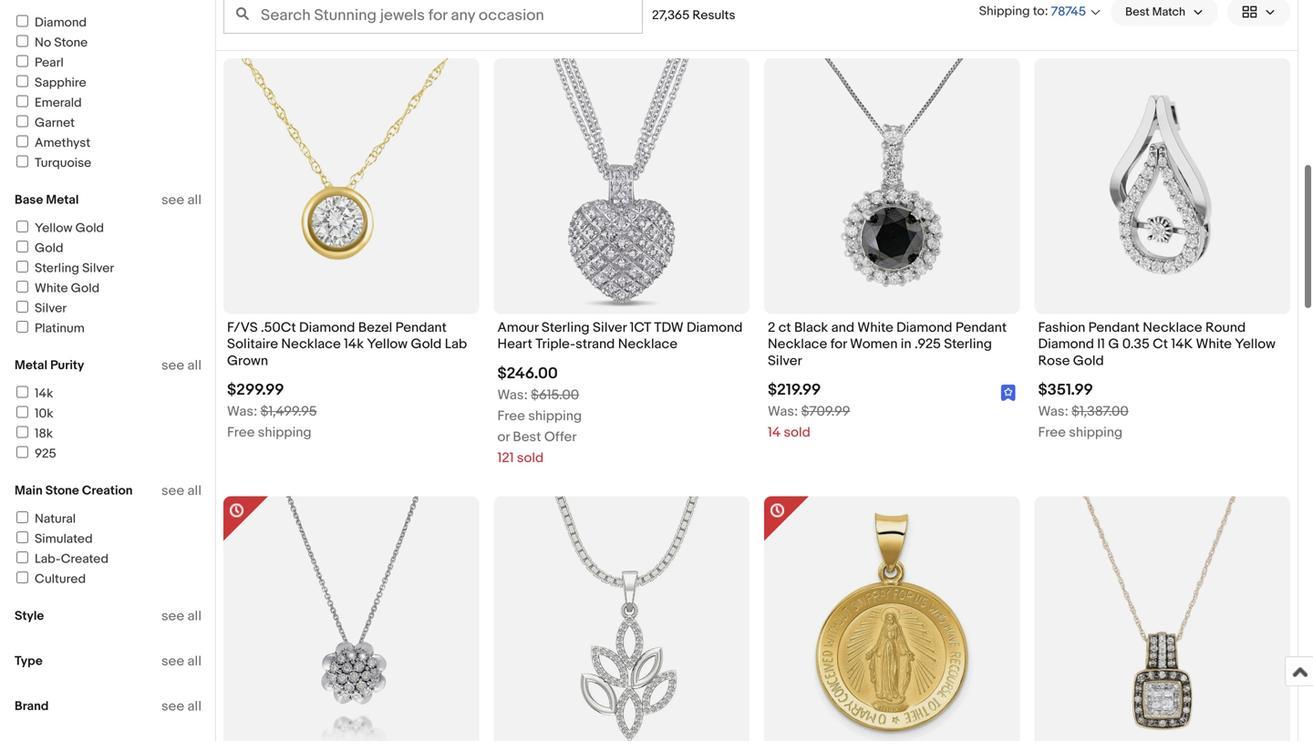 Task type: vqa. For each thing, say whether or not it's contained in the screenshot.
Best Match dropdown button
yes



Task type: locate. For each thing, give the bounding box(es) containing it.
0 vertical spatial sold
[[784, 425, 811, 441]]

tdw
[[654, 320, 684, 336]]

5 all from the top
[[188, 654, 202, 670]]

gold
[[75, 221, 104, 236], [35, 241, 63, 256], [71, 281, 100, 297], [411, 336, 442, 353], [1074, 353, 1105, 369]]

2 horizontal spatial shipping
[[1070, 425, 1123, 441]]

shipping
[[529, 408, 582, 425], [258, 425, 312, 441], [1070, 425, 1123, 441]]

base
[[15, 193, 43, 208]]

Yellow Gold checkbox
[[16, 221, 28, 233]]

2 horizontal spatial sterling
[[945, 336, 993, 353]]

yellow gold link
[[14, 221, 104, 236]]

all for base metal
[[188, 192, 202, 208]]

main
[[15, 484, 43, 499]]

2 all from the top
[[188, 358, 202, 374]]

sterling silver
[[35, 261, 114, 276]]

121
[[498, 450, 514, 467]]

2 [object undefined] image from the top
[[1002, 385, 1017, 402]]

yellow down bezel at the top left of page
[[367, 336, 408, 353]]

was: inside "$299.99 was: $1,499.95 free shipping"
[[227, 404, 258, 420]]

no
[[35, 35, 51, 51]]

Pearl checkbox
[[16, 55, 28, 67]]

rose
[[1039, 353, 1071, 369]]

garnet
[[35, 115, 75, 131]]

pendant left fashion
[[956, 320, 1007, 336]]

was: inside $246.00 was: $615.00 free shipping or best offer 121 sold
[[498, 387, 528, 404]]

pendant up lab at the left of the page
[[396, 320, 447, 336]]

round
[[1206, 320, 1247, 336]]

free inside "$299.99 was: $1,499.95 free shipping"
[[227, 425, 255, 441]]

2 see all from the top
[[161, 358, 202, 374]]

yellow
[[35, 221, 73, 236], [367, 336, 408, 353], [1236, 336, 1276, 353]]

white inside fashion pendant necklace round diamond i1 g 0.35 ct 14k white yellow rose gold
[[1197, 336, 1233, 353]]

all
[[188, 192, 202, 208], [188, 358, 202, 374], [188, 483, 202, 500], [188, 609, 202, 625], [188, 654, 202, 670], [188, 699, 202, 715]]

6 all from the top
[[188, 699, 202, 715]]

14k checkbox
[[16, 386, 28, 398]]

shipping down $1,499.95
[[258, 425, 312, 441]]

necklace up 14k
[[1143, 320, 1203, 336]]

pearl link
[[14, 55, 64, 71]]

5 see from the top
[[161, 654, 184, 670]]

1 vertical spatial sold
[[517, 450, 544, 467]]

[object undefined] image
[[1002, 385, 1017, 402], [1002, 385, 1017, 402]]

diamond right tdw
[[687, 320, 743, 336]]

4 see all from the top
[[161, 609, 202, 625]]

turquoise
[[35, 156, 91, 171]]

1 see from the top
[[161, 192, 184, 208]]

78745
[[1052, 4, 1087, 20]]

white inside 2 ct black and white diamond pendant necklace for women in .925 sterling silver
[[858, 320, 894, 336]]

3 see all from the top
[[161, 483, 202, 500]]

silver up the strand at the left
[[593, 320, 627, 336]]

0 horizontal spatial 14k
[[35, 386, 53, 402]]

best inside 'dropdown button'
[[1126, 5, 1150, 19]]

best left match
[[1126, 5, 1150, 19]]

amour sterling silver 1ct tdw diamond heart triple-strand necklace
[[498, 320, 743, 353]]

see all for type
[[161, 654, 202, 670]]

Cultured checkbox
[[16, 572, 28, 584]]

sold inside $246.00 was: $615.00 free shipping or best offer 121 sold
[[517, 450, 544, 467]]

Amethyst checkbox
[[16, 135, 28, 147]]

for
[[831, 336, 847, 353]]

stone for no
[[54, 35, 88, 51]]

lab
[[445, 336, 467, 353]]

1 horizontal spatial pendant
[[956, 320, 1007, 336]]

gold inside fashion pendant necklace round diamond i1 g 0.35 ct 14k white yellow rose gold
[[1074, 353, 1105, 369]]

stone for main
[[45, 484, 79, 499]]

bliss 18k white gold diamond pendant necklace 20089424 cyber monday deal! image
[[224, 497, 479, 742]]

1 see all from the top
[[161, 192, 202, 208]]

6 see all from the top
[[161, 699, 202, 715]]

shipping for $351.99
[[1070, 425, 1123, 441]]

diamond up .925
[[897, 320, 953, 336]]

necklace
[[1143, 320, 1203, 336], [281, 336, 341, 353], [618, 336, 678, 353], [768, 336, 828, 353]]

metal
[[46, 193, 79, 208], [15, 358, 47, 374]]

3 all from the top
[[188, 483, 202, 500]]

2 ct black and white diamond pendant necklace for women in .925 sterling silver image
[[765, 58, 1021, 314]]

3 pendant from the left
[[1089, 320, 1140, 336]]

necklace inside 2 ct black and white diamond pendant necklace for women in .925 sterling silver
[[768, 336, 828, 353]]

best inside $246.00 was: $615.00 free shipping or best offer 121 sold
[[513, 429, 541, 446]]

necklace inside fashion pendant necklace round diamond i1 g 0.35 ct 14k white yellow rose gold
[[1143, 320, 1203, 336]]

main stone creation
[[15, 484, 133, 499]]

sterling right .925
[[945, 336, 993, 353]]

sterling silver link
[[14, 261, 114, 276]]

necklace down .50ct
[[281, 336, 341, 353]]

simulated link
[[14, 532, 93, 547]]

was: down the $351.99 at the bottom of the page
[[1039, 404, 1069, 420]]

was: for $299.99
[[227, 404, 258, 420]]

$299.99 was: $1,499.95 free shipping
[[227, 381, 317, 441]]

yellow up gold link
[[35, 221, 73, 236]]

4 see all button from the top
[[161, 609, 202, 625]]

best right the or at the bottom of the page
[[513, 429, 541, 446]]

1 horizontal spatial sterling
[[542, 320, 590, 336]]

0 horizontal spatial free
[[227, 425, 255, 441]]

see for main stone creation
[[161, 483, 184, 500]]

metal up 14k option
[[15, 358, 47, 374]]

sold
[[784, 425, 811, 441], [517, 450, 544, 467]]

0.35
[[1123, 336, 1150, 353]]

cultured
[[35, 572, 86, 588]]

see all button for type
[[161, 654, 202, 670]]

1 vertical spatial stone
[[45, 484, 79, 499]]

2 horizontal spatial free
[[1039, 425, 1067, 441]]

$219.99
[[768, 381, 822, 400]]

1 vertical spatial best
[[513, 429, 541, 446]]

4 all from the top
[[188, 609, 202, 625]]

best match
[[1126, 5, 1186, 19]]

sold right 121
[[517, 450, 544, 467]]

necklace down ct
[[768, 336, 828, 353]]

shipping down $615.00
[[529, 408, 582, 425]]

Sapphire checkbox
[[16, 75, 28, 87]]

3 see all button from the top
[[161, 483, 202, 500]]

White Gold checkbox
[[16, 281, 28, 293]]

sterling up 'white gold' 'link'
[[35, 261, 79, 276]]

0 horizontal spatial pendant
[[396, 320, 447, 336]]

1 horizontal spatial free
[[498, 408, 525, 425]]

white gold link
[[14, 281, 100, 297]]

1 pendant from the left
[[396, 320, 447, 336]]

14k up 10k
[[35, 386, 53, 402]]

f/vs
[[227, 320, 258, 336]]

$709.99
[[802, 404, 851, 420]]

$1,387.00
[[1072, 404, 1129, 420]]

strand
[[576, 336, 615, 353]]

was: inside was: $709.99 14 sold
[[768, 404, 799, 420]]

match
[[1153, 5, 1186, 19]]

Garnet checkbox
[[16, 115, 28, 127]]

purity
[[50, 358, 84, 374]]

platinum
[[35, 321, 85, 337]]

see all
[[161, 192, 202, 208], [161, 358, 202, 374], [161, 483, 202, 500], [161, 609, 202, 625], [161, 654, 202, 670], [161, 699, 202, 715]]

pendant inside 2 ct black and white diamond pendant necklace for women in .925 sterling silver
[[956, 320, 1007, 336]]

stone
[[54, 35, 88, 51], [45, 484, 79, 499]]

2 see all button from the top
[[161, 358, 202, 374]]

gold down i1
[[1074, 353, 1105, 369]]

shipping down $1,387.00
[[1070, 425, 1123, 441]]

white down round
[[1197, 336, 1233, 353]]

silver up $219.99
[[768, 353, 803, 369]]

or
[[498, 429, 510, 446]]

see all for main stone creation
[[161, 483, 202, 500]]

free inside $351.99 was: $1,387.00 free shipping
[[1039, 425, 1067, 441]]

3 see from the top
[[161, 483, 184, 500]]

was: down $246.00
[[498, 387, 528, 404]]

2 horizontal spatial white
[[1197, 336, 1233, 353]]

see all button for base metal
[[161, 192, 202, 208]]

2 horizontal spatial yellow
[[1236, 336, 1276, 353]]

2 see from the top
[[161, 358, 184, 374]]

Turquoise checkbox
[[16, 156, 28, 167]]

white up women on the top right of the page
[[858, 320, 894, 336]]

free down the $351.99 at the bottom of the page
[[1039, 425, 1067, 441]]

0 vertical spatial best
[[1126, 5, 1150, 19]]

see all for style
[[161, 609, 202, 625]]

0 vertical spatial stone
[[54, 35, 88, 51]]

style
[[15, 609, 44, 625]]

1 see all button from the top
[[161, 192, 202, 208]]

925 checkbox
[[16, 447, 28, 458]]

1 horizontal spatial 14k
[[344, 336, 364, 353]]

5 see all from the top
[[161, 654, 202, 670]]

yellow gold diamond pendant necklace 18'' - 10k princess & round cut .33ctw halo image
[[1035, 497, 1291, 742]]

5 see all button from the top
[[161, 654, 202, 670]]

was: down $299.99 on the bottom left
[[227, 404, 258, 420]]

4 see from the top
[[161, 609, 184, 625]]

shipping inside "$299.99 was: $1,499.95 free shipping"
[[258, 425, 312, 441]]

heart
[[498, 336, 533, 353]]

best
[[1126, 5, 1150, 19], [513, 429, 541, 446]]

0 horizontal spatial white
[[35, 281, 68, 297]]

metal up yellow gold link
[[46, 193, 79, 208]]

1 horizontal spatial yellow
[[367, 336, 408, 353]]

sapphire link
[[14, 75, 86, 91]]

diamond down fashion
[[1039, 336, 1095, 353]]

shipping for $246.00
[[529, 408, 582, 425]]

gold left lab at the left of the page
[[411, 336, 442, 353]]

1 horizontal spatial sold
[[784, 425, 811, 441]]

2 pendant from the left
[[956, 320, 1007, 336]]

1 all from the top
[[188, 192, 202, 208]]

6 see from the top
[[161, 699, 184, 715]]

see for brand
[[161, 699, 184, 715]]

free
[[498, 408, 525, 425], [227, 425, 255, 441], [1039, 425, 1067, 441]]

1 vertical spatial 14k
[[35, 386, 53, 402]]

pendant up g
[[1089, 320, 1140, 336]]

women
[[850, 336, 898, 353]]

1 [object undefined] image from the top
[[1002, 385, 1017, 402]]

14k
[[344, 336, 364, 353], [35, 386, 53, 402]]

1 horizontal spatial shipping
[[529, 408, 582, 425]]

silver
[[82, 261, 114, 276], [35, 301, 67, 317], [593, 320, 627, 336], [768, 353, 803, 369]]

silver inside 2 ct black and white diamond pendant necklace for women in .925 sterling silver
[[768, 353, 803, 369]]

Silver checkbox
[[16, 301, 28, 313]]

was: inside $351.99 was: $1,387.00 free shipping
[[1039, 404, 1069, 420]]

shipping inside $351.99 was: $1,387.00 free shipping
[[1070, 425, 1123, 441]]

stone right no at the top left of the page
[[54, 35, 88, 51]]

sterling up triple-
[[542, 320, 590, 336]]

0 horizontal spatial sold
[[517, 450, 544, 467]]

yellow down round
[[1236, 336, 1276, 353]]

amethyst
[[35, 135, 91, 151]]

necklace down 1ct
[[618, 336, 678, 353]]

garnet link
[[14, 115, 75, 131]]

white up silver link
[[35, 281, 68, 297]]

creation
[[82, 484, 133, 499]]

pendant
[[396, 320, 447, 336], [956, 320, 1007, 336], [1089, 320, 1140, 336]]

white gold
[[35, 281, 100, 297]]

diamond
[[35, 15, 87, 31], [299, 320, 355, 336], [687, 320, 743, 336], [897, 320, 953, 336], [1039, 336, 1095, 353]]

free for $351.99
[[1039, 425, 1067, 441]]

free for $246.00
[[498, 408, 525, 425]]

sold inside was: $709.99 14 sold
[[784, 425, 811, 441]]

2 horizontal spatial pendant
[[1089, 320, 1140, 336]]

ct
[[779, 320, 792, 336]]

14k down bezel at the top left of page
[[344, 336, 364, 353]]

shipping
[[980, 4, 1031, 19]]

amour
[[498, 320, 539, 336]]

1 horizontal spatial best
[[1126, 5, 1150, 19]]

18k checkbox
[[16, 427, 28, 438]]

diamond inside amour sterling silver 1ct tdw diamond heart triple-strand necklace
[[687, 320, 743, 336]]

free up the or at the bottom of the page
[[498, 408, 525, 425]]

6 see all button from the top
[[161, 699, 202, 715]]

free down $299.99 on the bottom left
[[227, 425, 255, 441]]

grown
[[227, 353, 268, 369]]

see
[[161, 192, 184, 208], [161, 358, 184, 374], [161, 483, 184, 500], [161, 609, 184, 625], [161, 654, 184, 670], [161, 699, 184, 715]]

see for style
[[161, 609, 184, 625]]

free inside $246.00 was: $615.00 free shipping or best offer 121 sold
[[498, 408, 525, 425]]

0 vertical spatial 14k
[[344, 336, 364, 353]]

best match button
[[1111, 0, 1219, 26]]

free for $299.99
[[227, 425, 255, 441]]

turquoise link
[[14, 156, 91, 171]]

$1,499.95
[[261, 404, 317, 420]]

was: up 14
[[768, 404, 799, 420]]

shipping to : 78745
[[980, 4, 1087, 20]]

shipping inside $246.00 was: $615.00 free shipping or best offer 121 sold
[[529, 408, 582, 425]]

0 horizontal spatial shipping
[[258, 425, 312, 441]]

type
[[15, 654, 43, 670]]

all for style
[[188, 609, 202, 625]]

yellow gold
[[35, 221, 104, 236]]

sold right 14
[[784, 425, 811, 441]]

pendant inside the f/vs .50ct diamond bezel pendant solitaire necklace 14k yellow gold lab grown
[[396, 320, 447, 336]]

diamond inside the f/vs .50ct diamond bezel pendant solitaire necklace 14k yellow gold lab grown
[[299, 320, 355, 336]]

$351.99
[[1039, 381, 1094, 400]]

diamond left bezel at the top left of page
[[299, 320, 355, 336]]

0 horizontal spatial best
[[513, 429, 541, 446]]

1 horizontal spatial white
[[858, 320, 894, 336]]

stone up "natural"
[[45, 484, 79, 499]]

was: for $246.00
[[498, 387, 528, 404]]



Task type: describe. For each thing, give the bounding box(es) containing it.
amour sterling silver 1ct tdw diamond heart triple-strand necklace image
[[494, 58, 750, 314]]

lab-created link
[[14, 552, 109, 568]]

gold link
[[14, 241, 63, 256]]

i1
[[1098, 336, 1106, 353]]

platinum link
[[14, 321, 85, 337]]

all for brand
[[188, 699, 202, 715]]

was: $709.99 14 sold
[[768, 404, 851, 441]]

diamond up no stone
[[35, 15, 87, 31]]

2 ct black and white diamond pendant necklace for women in .925 sterling silver link
[[768, 320, 1017, 374]]

view: gallery view image
[[1243, 2, 1276, 21]]

1 vertical spatial metal
[[15, 358, 47, 374]]

see for base metal
[[161, 192, 184, 208]]

base metal
[[15, 193, 79, 208]]

silver link
[[14, 301, 67, 317]]

see for type
[[161, 654, 184, 670]]

see all button for style
[[161, 609, 202, 625]]

0 horizontal spatial sterling
[[35, 261, 79, 276]]

natural link
[[14, 512, 76, 527]]

14k
[[1172, 336, 1194, 353]]

Sterling Silver checkbox
[[16, 261, 28, 273]]

metal purity
[[15, 358, 84, 374]]

see all button for main stone creation
[[161, 483, 202, 500]]

emerald link
[[14, 95, 82, 111]]

gold down 'sterling silver'
[[71, 281, 100, 297]]

.50ct
[[261, 320, 296, 336]]

$351.99 was: $1,387.00 free shipping
[[1039, 381, 1129, 441]]

14k yellow gold our lady of miraculous medal blessed virgin mary necklace cha... image
[[765, 497, 1021, 742]]

amour sterling silver 1ct tdw diamond heart triple-strand necklace link
[[498, 320, 746, 358]]

fashion pendant necklace round diamond i1 g 0.35 ct 14k white yellow rose gold image
[[1035, 58, 1291, 314]]

Gold checkbox
[[16, 241, 28, 253]]

necklace inside the f/vs .50ct diamond bezel pendant solitaire necklace 14k yellow gold lab grown
[[281, 336, 341, 353]]

see all for brand
[[161, 699, 202, 715]]

see all button for brand
[[161, 699, 202, 715]]

14k inside the f/vs .50ct diamond bezel pendant solitaire necklace 14k yellow gold lab grown
[[344, 336, 364, 353]]

f/vs .50ct diamond bezel pendant solitaire necklace 14k yellow gold lab grown
[[227, 320, 467, 369]]

f/vs .50ct diamond bezel pendant solitaire necklace 14k yellow gold lab grown image
[[224, 58, 479, 314]]

natural
[[35, 512, 76, 527]]

simulated
[[35, 532, 93, 547]]

necklace inside amour sterling silver 1ct tdw diamond heart triple-strand necklace
[[618, 336, 678, 353]]

silver up white gold
[[82, 261, 114, 276]]

yellow inside fashion pendant necklace round diamond i1 g 0.35 ct 14k white yellow rose gold
[[1236, 336, 1276, 353]]

lab-
[[35, 552, 61, 568]]

was: for $351.99
[[1039, 404, 1069, 420]]

0 horizontal spatial yellow
[[35, 221, 73, 236]]

pendant inside fashion pendant necklace round diamond i1 g 0.35 ct 14k white yellow rose gold
[[1089, 320, 1140, 336]]

925 link
[[14, 447, 56, 462]]

27,365
[[652, 8, 690, 23]]

triple-
[[536, 336, 576, 353]]

amethyst link
[[14, 135, 91, 151]]

0 vertical spatial metal
[[46, 193, 79, 208]]

white yellow rose gold fashion pendant necklace round diamond si1 g 0.25 ct image
[[494, 497, 750, 742]]

f/vs .50ct diamond bezel pendant solitaire necklace 14k yellow gold lab grown link
[[227, 320, 476, 374]]

Platinum checkbox
[[16, 321, 28, 333]]

10k checkbox
[[16, 406, 28, 418]]

fashion pendant necklace round diamond i1 g 0.35 ct 14k white yellow rose gold link
[[1039, 320, 1287, 374]]

black
[[795, 320, 829, 336]]

offer
[[545, 429, 577, 446]]

Diamond checkbox
[[16, 15, 28, 27]]

no stone
[[35, 35, 88, 51]]

No Stone checkbox
[[16, 35, 28, 47]]

27,365 results
[[652, 8, 736, 23]]

Simulated checkbox
[[16, 532, 28, 544]]

sapphire
[[35, 75, 86, 91]]

sterling inside 2 ct black and white diamond pendant necklace for women in .925 sterling silver
[[945, 336, 993, 353]]

925
[[35, 447, 56, 462]]

brand
[[15, 699, 49, 715]]

sterling inside amour sterling silver 1ct tdw diamond heart triple-strand necklace
[[542, 320, 590, 336]]

:
[[1045, 4, 1049, 19]]

shipping for $299.99
[[258, 425, 312, 441]]

gold inside the f/vs .50ct diamond bezel pendant solitaire necklace 14k yellow gold lab grown
[[411, 336, 442, 353]]

1ct
[[630, 320, 651, 336]]

gold up 'sterling silver'
[[75, 221, 104, 236]]

Natural checkbox
[[16, 512, 28, 524]]

Emerald checkbox
[[16, 95, 28, 107]]

lab-created
[[35, 552, 109, 568]]

18k link
[[14, 427, 53, 442]]

silver inside amour sterling silver 1ct tdw diamond heart triple-strand necklace
[[593, 320, 627, 336]]

see all for base metal
[[161, 192, 202, 208]]

see all for metal purity
[[161, 358, 202, 374]]

2 ct black and white diamond pendant necklace for women in .925 sterling silver
[[768, 320, 1007, 369]]

gold down yellow gold link
[[35, 241, 63, 256]]

in
[[901, 336, 912, 353]]

14
[[768, 425, 781, 441]]

emerald
[[35, 95, 82, 111]]

and
[[832, 320, 855, 336]]

10k
[[35, 406, 53, 422]]

$299.99
[[227, 381, 284, 400]]

bezel
[[358, 320, 393, 336]]

all for type
[[188, 654, 202, 670]]

$246.00
[[498, 364, 558, 384]]

see all button for metal purity
[[161, 358, 202, 374]]

Lab-Created checkbox
[[16, 552, 28, 564]]

created
[[61, 552, 109, 568]]

fashion pendant necklace round diamond i1 g 0.35 ct 14k white yellow rose gold
[[1039, 320, 1276, 369]]

fashion
[[1039, 320, 1086, 336]]

$246.00 was: $615.00 free shipping or best offer 121 sold
[[498, 364, 582, 467]]

all for main stone creation
[[188, 483, 202, 500]]

2
[[768, 320, 776, 336]]

pearl
[[35, 55, 64, 71]]

no stone link
[[14, 35, 88, 51]]

Enter your search keyword text field
[[224, 0, 643, 34]]

solitaire
[[227, 336, 278, 353]]

$615.00
[[531, 387, 579, 404]]

see for metal purity
[[161, 358, 184, 374]]

yellow inside the f/vs .50ct diamond bezel pendant solitaire necklace 14k yellow gold lab grown
[[367, 336, 408, 353]]

diamond inside fashion pendant necklace round diamond i1 g 0.35 ct 14k white yellow rose gold
[[1039, 336, 1095, 353]]

cultured link
[[14, 572, 86, 588]]

diamond link
[[14, 15, 87, 31]]

silver up platinum link
[[35, 301, 67, 317]]

diamond inside 2 ct black and white diamond pendant necklace for women in .925 sterling silver
[[897, 320, 953, 336]]

results
[[693, 8, 736, 23]]

.925
[[915, 336, 941, 353]]

18k
[[35, 427, 53, 442]]

10k link
[[14, 406, 53, 422]]

ct
[[1153, 336, 1169, 353]]

all for metal purity
[[188, 358, 202, 374]]



